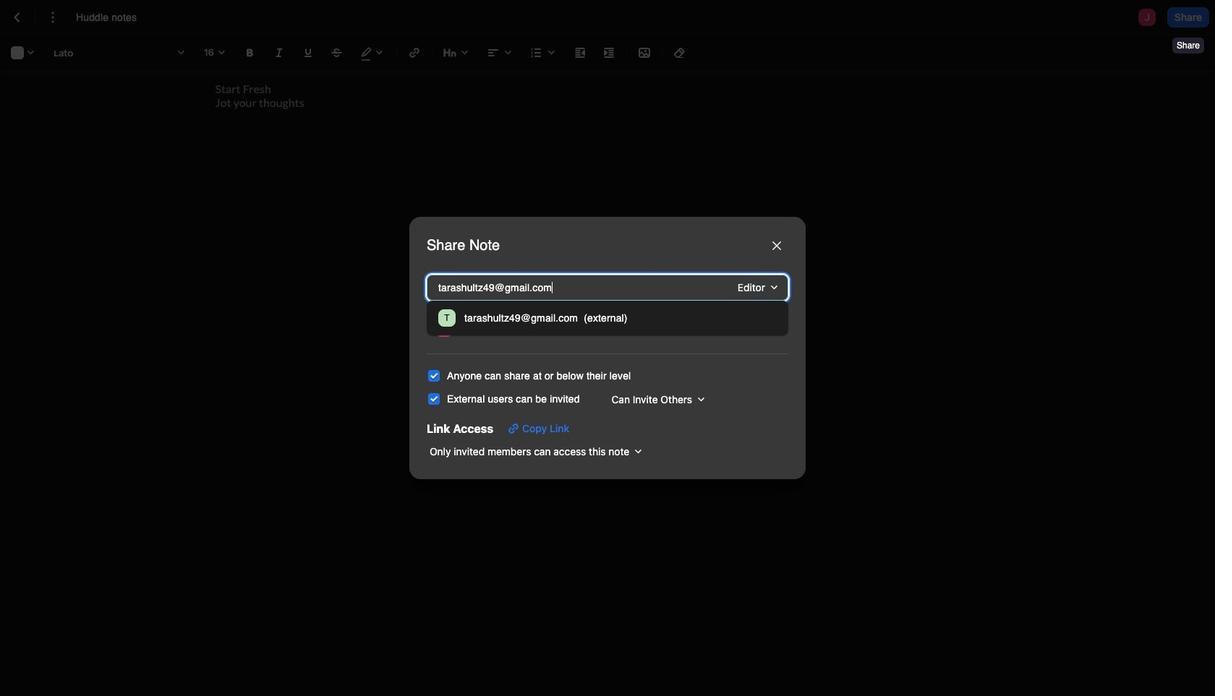 Task type: describe. For each thing, give the bounding box(es) containing it.
copy link image for james peterson icon
[[505, 420, 523, 438]]

underline image
[[300, 44, 317, 62]]

all notes image
[[9, 9, 26, 26]]

strikethrough image
[[329, 44, 346, 62]]

clear style image
[[671, 44, 689, 62]]

link image
[[406, 44, 423, 62]]

insert image image
[[636, 44, 653, 62]]

0 vertical spatial permission image
[[729, 278, 783, 298]]

james peterson image
[[436, 320, 453, 338]]

copy link image for james peterson image
[[505, 420, 523, 438]]

james peterson image
[[436, 320, 453, 338]]

increase indent image
[[601, 44, 618, 62]]



Task type: locate. For each thing, give the bounding box(es) containing it.
close image for james peterson image
[[773, 242, 781, 251]]

permission image
[[729, 278, 783, 298], [723, 319, 780, 339]]

tooltip
[[1172, 27, 1206, 55]]

close image
[[773, 242, 781, 251], [773, 242, 781, 251]]

permission element
[[723, 319, 780, 339]]

menu item for james peterson image copy link icon
[[433, 316, 783, 342]]

None text field
[[76, 10, 151, 25]]

dialog
[[410, 217, 806, 480], [410, 217, 806, 480]]

close image for james peterson icon
[[773, 242, 781, 251]]

italic image
[[271, 44, 288, 62]]

bold image
[[242, 44, 259, 62]]

None field
[[729, 278, 783, 298], [723, 319, 780, 339], [603, 390, 710, 410], [427, 442, 647, 462], [729, 278, 783, 298], [723, 319, 780, 339], [603, 390, 710, 410], [427, 442, 647, 462]]

Contact, Channel or Email text field
[[436, 278, 693, 298]]

menu item for copy link icon associated with james peterson icon
[[433, 316, 783, 342]]

menu item
[[433, 316, 783, 342], [433, 316, 783, 342]]

1 vertical spatial permission image
[[723, 319, 780, 339]]

copy link image
[[505, 420, 523, 438], [505, 420, 523, 438]]

option
[[433, 307, 783, 330]]

decrease indent image
[[572, 44, 589, 62]]



Task type: vqa. For each thing, say whether or not it's contained in the screenshot.
Permission image to the bottom
yes



